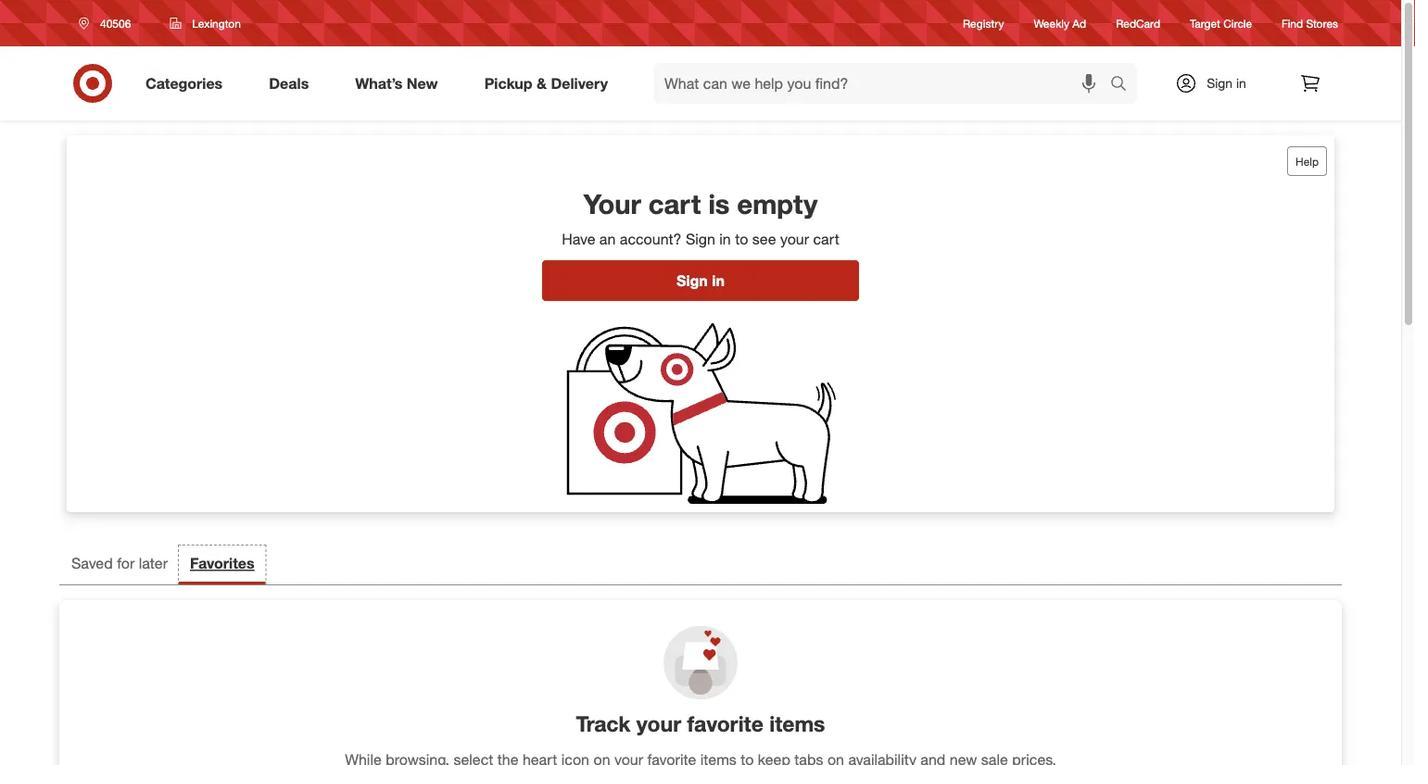 Task type: vqa. For each thing, say whether or not it's contained in the screenshot.
bottom cart
yes



Task type: locate. For each thing, give the bounding box(es) containing it.
sign down your cart is empty
[[686, 230, 716, 248]]

pickup & delivery
[[484, 74, 608, 92]]

your right track
[[637, 712, 682, 738]]

circle
[[1224, 16, 1252, 30]]

1 horizontal spatial cart
[[813, 230, 840, 248]]

have
[[562, 230, 596, 248]]

sign in button
[[542, 261, 859, 301]]

help button
[[1288, 146, 1327, 176]]

your right see
[[781, 230, 809, 248]]

cart down empty
[[813, 230, 840, 248]]

is
[[709, 187, 730, 220]]

deals link
[[253, 63, 332, 104]]

account?
[[620, 230, 682, 248]]

favorites link
[[179, 546, 266, 585]]

0 vertical spatial sign in
[[1207, 75, 1247, 91]]

1 vertical spatial sign in
[[677, 272, 725, 290]]

for
[[117, 555, 135, 573]]

sign down target circle link
[[1207, 75, 1233, 91]]

lexington
[[192, 16, 241, 30]]

1 horizontal spatial sign in
[[1207, 75, 1247, 91]]

1 vertical spatial sign
[[686, 230, 716, 248]]

cart up account? at the top
[[649, 187, 701, 220]]

find stores
[[1282, 16, 1339, 30]]

target circle
[[1190, 16, 1252, 30]]

in down have an account? sign in to see your cart
[[712, 272, 725, 290]]

saved for later link
[[60, 546, 179, 585]]

weekly ad
[[1034, 16, 1087, 30]]

search button
[[1102, 63, 1147, 108]]

later
[[139, 555, 168, 573]]

1 vertical spatial in
[[720, 230, 731, 248]]

what's new
[[355, 74, 438, 92]]

your
[[584, 187, 641, 220]]

have an account? sign in to see your cart
[[562, 230, 840, 248]]

find stores link
[[1282, 15, 1339, 31]]

2 vertical spatial sign
[[677, 272, 708, 290]]

sign in inside button
[[677, 272, 725, 290]]

weekly
[[1034, 16, 1070, 30]]

sign in down target circle link
[[1207, 75, 1247, 91]]

sign inside sign in button
[[677, 272, 708, 290]]

lexington button
[[158, 6, 253, 40]]

saved
[[71, 555, 113, 573]]

0 vertical spatial cart
[[649, 187, 701, 220]]

in
[[1237, 75, 1247, 91], [720, 230, 731, 248], [712, 272, 725, 290]]

1 horizontal spatial your
[[781, 230, 809, 248]]

in down circle
[[1237, 75, 1247, 91]]

0 horizontal spatial sign in
[[677, 272, 725, 290]]

your
[[781, 230, 809, 248], [637, 712, 682, 738]]

0 vertical spatial your
[[781, 230, 809, 248]]

2 vertical spatial in
[[712, 272, 725, 290]]

sign in link
[[1160, 63, 1276, 104]]

new
[[407, 74, 438, 92]]

sign in down have an account? sign in to see your cart
[[677, 272, 725, 290]]

sign down have an account? sign in to see your cart
[[677, 272, 708, 290]]

sign
[[1207, 75, 1233, 91], [686, 230, 716, 248], [677, 272, 708, 290]]

sign in
[[1207, 75, 1247, 91], [677, 272, 725, 290]]

cart
[[649, 187, 701, 220], [813, 230, 840, 248]]

in left "to"
[[720, 230, 731, 248]]

in inside button
[[712, 272, 725, 290]]

stores
[[1307, 16, 1339, 30]]

your cart is empty
[[584, 187, 818, 220]]

1 vertical spatial your
[[637, 712, 682, 738]]



Task type: describe. For each thing, give the bounding box(es) containing it.
40506
[[100, 16, 131, 30]]

0 vertical spatial in
[[1237, 75, 1247, 91]]

help
[[1296, 154, 1319, 168]]

favorites
[[190, 555, 254, 573]]

what's new link
[[340, 63, 461, 104]]

search
[[1102, 76, 1147, 94]]

empty cart bullseye image
[[561, 312, 840, 513]]

pickup & delivery link
[[469, 63, 631, 104]]

deals
[[269, 74, 309, 92]]

delivery
[[551, 74, 608, 92]]

target circle link
[[1190, 15, 1252, 31]]

pickup
[[484, 74, 533, 92]]

registry
[[963, 16, 1004, 30]]

favorite
[[687, 712, 764, 738]]

items
[[770, 712, 825, 738]]

empty
[[737, 187, 818, 220]]

saved for later
[[71, 555, 168, 573]]

see
[[753, 230, 776, 248]]

target
[[1190, 16, 1221, 30]]

categories
[[146, 74, 223, 92]]

&
[[537, 74, 547, 92]]

weekly ad link
[[1034, 15, 1087, 31]]

track your favorite items
[[576, 712, 825, 738]]

0 horizontal spatial cart
[[649, 187, 701, 220]]

What can we help you find? suggestions appear below search field
[[654, 63, 1115, 104]]

to
[[735, 230, 748, 248]]

0 horizontal spatial your
[[637, 712, 682, 738]]

find
[[1282, 16, 1304, 30]]

ad
[[1073, 16, 1087, 30]]

1 vertical spatial cart
[[813, 230, 840, 248]]

40506 button
[[67, 6, 151, 40]]

categories link
[[130, 63, 246, 104]]

registry link
[[963, 15, 1004, 31]]

0 vertical spatial sign
[[1207, 75, 1233, 91]]

an
[[600, 230, 616, 248]]

redcard link
[[1116, 15, 1161, 31]]

track
[[576, 712, 631, 738]]

redcard
[[1116, 16, 1161, 30]]

what's
[[355, 74, 403, 92]]



